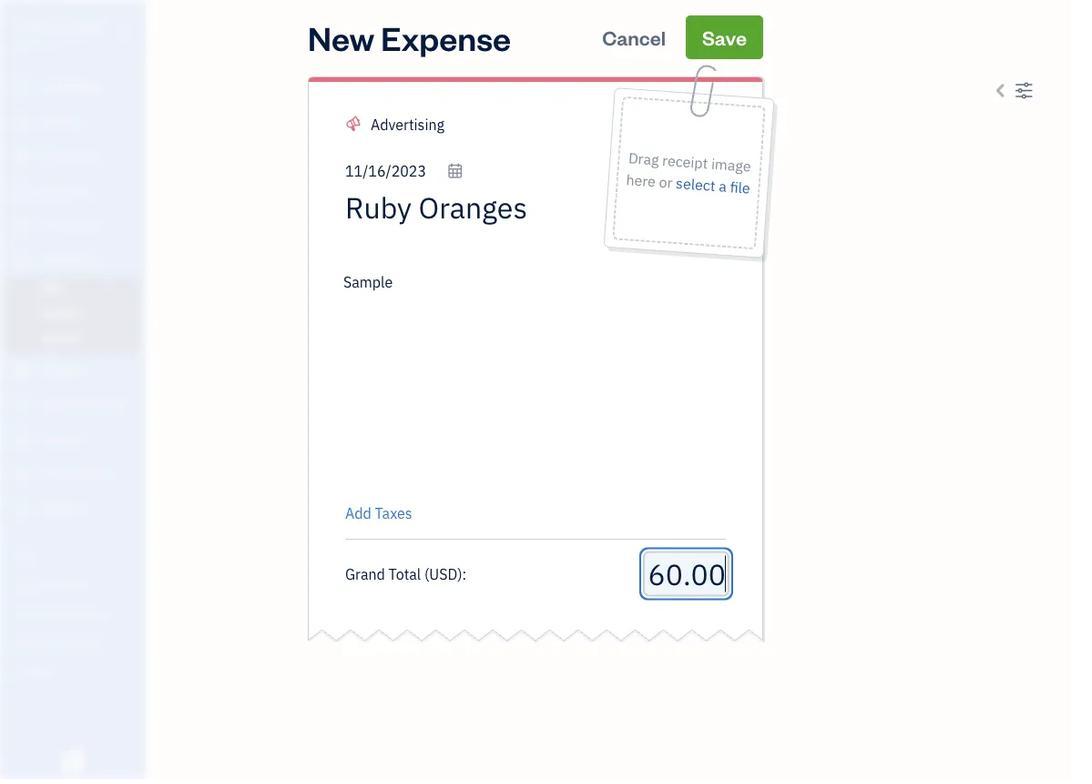 Task type: locate. For each thing, give the bounding box(es) containing it.
select a file
[[675, 174, 751, 198]]

Description text field
[[336, 271, 717, 490]]

expense
[[381, 15, 511, 59]]

or
[[658, 172, 673, 192]]

chevronleft image
[[992, 79, 1011, 101]]

apps image
[[14, 547, 140, 562]]

owner
[[15, 36, 48, 51]]

select
[[675, 174, 716, 195]]

taxes
[[375, 504, 412, 523]]

expense image
[[12, 252, 34, 271]]

grand total ( usd ):
[[345, 565, 467, 584]]

freshbooks image
[[58, 751, 87, 772]]

settings image
[[1015, 79, 1034, 101]]

team members image
[[14, 577, 140, 591]]

cancel
[[602, 24, 666, 50]]

):
[[457, 565, 467, 584]]

payment image
[[12, 218, 34, 236]]

invoice image
[[12, 183, 34, 201]]

drag receipt image here or
[[625, 148, 752, 192]]

image
[[711, 154, 752, 176]]

a
[[718, 177, 727, 196]]

Amount (USD) text field
[[647, 555, 726, 593]]

file
[[729, 177, 751, 198]]

report image
[[12, 501, 34, 519]]

receipt
[[662, 151, 709, 173]]

save
[[702, 24, 747, 50]]

money image
[[12, 432, 34, 450]]

(
[[424, 565, 429, 584]]

grand
[[345, 565, 385, 584]]

here
[[625, 170, 656, 191]]

new expense
[[308, 15, 511, 59]]



Task type: vqa. For each thing, say whether or not it's contained in the screenshot.
leftmost viewed
no



Task type: describe. For each thing, give the bounding box(es) containing it.
select a file button
[[675, 172, 751, 199]]

oranges
[[52, 16, 107, 35]]

add taxes
[[345, 504, 412, 523]]

main element
[[0, 0, 191, 780]]

chart image
[[12, 466, 34, 485]]

drag
[[628, 148, 660, 170]]

timer image
[[12, 397, 34, 415]]

add
[[345, 504, 371, 523]]

total
[[389, 565, 421, 584]]

bank connections image
[[14, 635, 140, 649]]

ruby
[[15, 16, 49, 35]]

items and services image
[[14, 606, 140, 620]]

estimate image
[[12, 148, 34, 167]]

Category text field
[[371, 114, 527, 136]]

client image
[[12, 114, 34, 132]]

cancel button
[[586, 15, 682, 59]]

settings image
[[14, 664, 140, 679]]

ruby oranges owner
[[15, 16, 107, 51]]

Date in MM/DD/YYYY format text field
[[345, 162, 464, 181]]

Merchant text field
[[345, 189, 594, 226]]

project image
[[12, 363, 34, 381]]

add taxes button
[[345, 503, 412, 525]]

dashboard image
[[12, 79, 34, 97]]

new
[[308, 15, 375, 59]]

usd
[[429, 565, 457, 584]]

save button
[[686, 15, 763, 59]]



